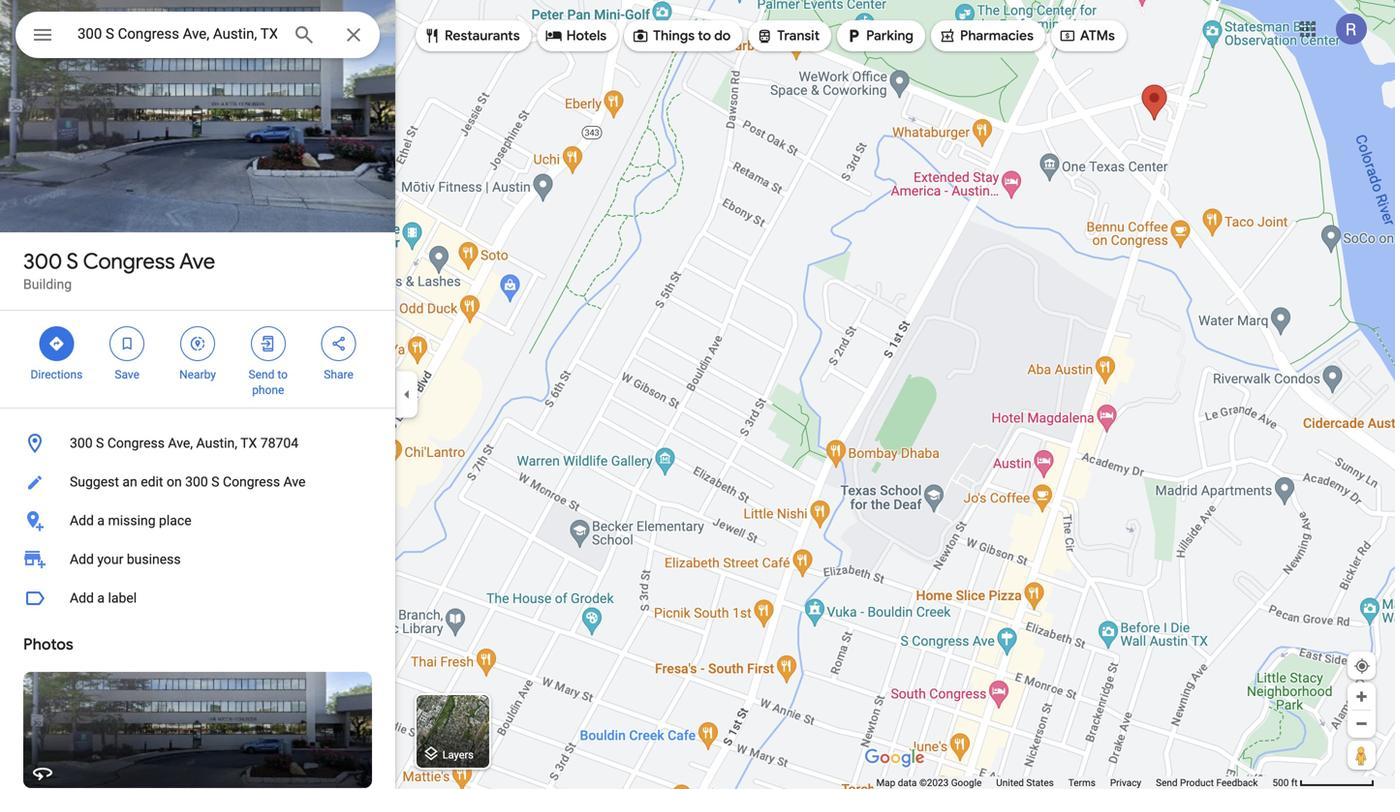 Task type: describe. For each thing, give the bounding box(es) containing it.

[[423, 25, 441, 47]]

collapse side panel image
[[396, 384, 418, 406]]

map
[[876, 778, 896, 789]]

a for label
[[97, 591, 105, 607]]

phone
[[252, 384, 284, 397]]

congress for ave
[[83, 248, 175, 275]]

send for send product feedback
[[1156, 778, 1178, 789]]

hotels
[[567, 27, 607, 45]]

tx
[[240, 436, 257, 452]]

terms button
[[1069, 777, 1096, 790]]

 button
[[16, 12, 70, 62]]

congress inside button
[[223, 474, 280, 490]]

restaurants
[[445, 27, 520, 45]]

share
[[324, 368, 354, 382]]

add a missing place button
[[0, 502, 395, 541]]

add a label button
[[0, 579, 395, 618]]

ave,
[[168, 436, 193, 452]]

photos
[[23, 635, 73, 655]]

an
[[122, 474, 137, 490]]

 hotels
[[545, 25, 607, 47]]

add for add a label
[[70, 591, 94, 607]]

send product feedback button
[[1156, 777, 1258, 790]]

300 inside suggest an edit on 300 s congress ave button
[[185, 474, 208, 490]]

parking
[[866, 27, 914, 45]]

add a label
[[70, 591, 137, 607]]

show your location image
[[1354, 658, 1371, 675]]

suggest an edit on 300 s congress ave button
[[0, 463, 395, 502]]

78704
[[260, 436, 299, 452]]

transit
[[777, 27, 820, 45]]

300 s congress ave, austin, tx 78704
[[70, 436, 299, 452]]

actions for 300 s congress ave region
[[0, 311, 395, 408]]

 parking
[[845, 25, 914, 47]]

suggest
[[70, 474, 119, 490]]

 transit
[[756, 25, 820, 47]]


[[330, 333, 347, 355]]

s inside button
[[211, 474, 219, 490]]

business
[[127, 552, 181, 568]]

add for add your business
[[70, 552, 94, 568]]

label
[[108, 591, 137, 607]]

layers
[[443, 749, 474, 761]]

zoom out image
[[1355, 717, 1369, 732]]

300 S Congress Ave, Austin, TX 78704 field
[[16, 12, 380, 58]]

states
[[1027, 778, 1054, 789]]


[[845, 25, 863, 47]]

nearby
[[179, 368, 216, 382]]


[[189, 333, 206, 355]]


[[1059, 25, 1077, 47]]

add a missing place
[[70, 513, 192, 529]]

united states button
[[996, 777, 1054, 790]]

300 for ave,
[[70, 436, 93, 452]]

united
[[996, 778, 1024, 789]]

300 s congress ave, austin, tx 78704 button
[[0, 424, 395, 463]]

add for add a missing place
[[70, 513, 94, 529]]

show street view coverage image
[[1348, 741, 1376, 770]]

data
[[898, 778, 917, 789]]

directions
[[30, 368, 83, 382]]

300 s congress ave building
[[23, 248, 215, 293]]


[[632, 25, 649, 47]]

a for missing
[[97, 513, 105, 529]]

united states
[[996, 778, 1054, 789]]

google account: ruby anderson  
(rubyanndersson@gmail.com) image
[[1336, 14, 1367, 45]]

 atms
[[1059, 25, 1115, 47]]


[[259, 333, 277, 355]]

500 ft
[[1273, 778, 1298, 789]]

 search field
[[16, 12, 380, 62]]



Task type: locate. For each thing, give the bounding box(es) containing it.

[[756, 25, 774, 47]]

add your business link
[[0, 541, 395, 579]]

your
[[97, 552, 123, 568]]

map data ©2023 google
[[876, 778, 982, 789]]

to inside  things to do
[[698, 27, 711, 45]]

300 inside 300 s congress ave building
[[23, 248, 62, 275]]

0 vertical spatial s
[[66, 248, 78, 275]]

ave inside 300 s congress ave building
[[179, 248, 215, 275]]

place
[[159, 513, 192, 529]]

500
[[1273, 778, 1289, 789]]

footer inside google maps element
[[876, 777, 1273, 790]]

building
[[23, 277, 72, 293]]

0 vertical spatial add
[[70, 513, 94, 529]]

1 horizontal spatial to
[[698, 27, 711, 45]]

missing
[[108, 513, 156, 529]]

send to phone
[[249, 368, 288, 397]]

to up phone
[[278, 368, 288, 382]]

atms
[[1080, 27, 1115, 45]]

2 vertical spatial congress
[[223, 474, 280, 490]]

ft
[[1292, 778, 1298, 789]]

2 horizontal spatial 300
[[185, 474, 208, 490]]

0 horizontal spatial send
[[249, 368, 275, 382]]


[[939, 25, 956, 47]]

product
[[1180, 778, 1214, 789]]

suggest an edit on 300 s congress ave
[[70, 474, 306, 490]]

1 vertical spatial add
[[70, 552, 94, 568]]

300
[[23, 248, 62, 275], [70, 436, 93, 452], [185, 474, 208, 490]]

congress
[[83, 248, 175, 275], [107, 436, 165, 452], [223, 474, 280, 490]]

300 up suggest
[[70, 436, 93, 452]]

None field
[[78, 22, 277, 46]]

add left 'your'
[[70, 552, 94, 568]]

send for send to phone
[[249, 368, 275, 382]]

ave up  at the left of page
[[179, 248, 215, 275]]

send inside the send to phone
[[249, 368, 275, 382]]

congress up an
[[107, 436, 165, 452]]

congress down tx
[[223, 474, 280, 490]]

1 a from the top
[[97, 513, 105, 529]]

0 horizontal spatial to
[[278, 368, 288, 382]]

none field inside the 300 s congress ave, austin, tx 78704 field
[[78, 22, 277, 46]]

0 vertical spatial 300
[[23, 248, 62, 275]]

1 vertical spatial send
[[1156, 778, 1178, 789]]

0 vertical spatial congress
[[83, 248, 175, 275]]


[[31, 21, 54, 49]]


[[545, 25, 563, 47]]

1 horizontal spatial send
[[1156, 778, 1178, 789]]

300 for ave
[[23, 248, 62, 275]]

1 horizontal spatial ave
[[283, 474, 306, 490]]

0 horizontal spatial ave
[[179, 248, 215, 275]]

300 right on at left bottom
[[185, 474, 208, 490]]

1 vertical spatial 300
[[70, 436, 93, 452]]

add your business
[[70, 552, 181, 568]]

privacy button
[[1110, 777, 1142, 790]]

©2023
[[920, 778, 949, 789]]

send product feedback
[[1156, 778, 1258, 789]]

congress for ave,
[[107, 436, 165, 452]]

save
[[115, 368, 140, 382]]

on
[[167, 474, 182, 490]]

 restaurants
[[423, 25, 520, 47]]

1 horizontal spatial 300
[[70, 436, 93, 452]]

ave
[[179, 248, 215, 275], [283, 474, 306, 490]]

2 add from the top
[[70, 552, 94, 568]]

s
[[66, 248, 78, 275], [96, 436, 104, 452], [211, 474, 219, 490]]

s for ave,
[[96, 436, 104, 452]]

edit
[[141, 474, 163, 490]]

1 vertical spatial ave
[[283, 474, 306, 490]]

do
[[714, 27, 731, 45]]

0 vertical spatial send
[[249, 368, 275, 382]]

add left label
[[70, 591, 94, 607]]

google maps element
[[0, 0, 1395, 790]]

300 inside 300 s congress ave, austin, tx 78704 button
[[70, 436, 93, 452]]

congress inside button
[[107, 436, 165, 452]]

add
[[70, 513, 94, 529], [70, 552, 94, 568], [70, 591, 94, 607]]

pharmacies
[[960, 27, 1034, 45]]

1 vertical spatial a
[[97, 591, 105, 607]]

congress up 
[[83, 248, 175, 275]]

ave down 78704
[[283, 474, 306, 490]]

3 add from the top
[[70, 591, 94, 607]]

 pharmacies
[[939, 25, 1034, 47]]


[[118, 333, 136, 355]]

2 vertical spatial add
[[70, 591, 94, 607]]

add down suggest
[[70, 513, 94, 529]]

s up suggest
[[96, 436, 104, 452]]

s down austin,
[[211, 474, 219, 490]]

1 vertical spatial to
[[278, 368, 288, 382]]

austin,
[[196, 436, 237, 452]]

feedback
[[1217, 778, 1258, 789]]

privacy
[[1110, 778, 1142, 789]]

2 vertical spatial s
[[211, 474, 219, 490]]

1 vertical spatial s
[[96, 436, 104, 452]]

0 vertical spatial ave
[[179, 248, 215, 275]]

s for ave
[[66, 248, 78, 275]]

0 vertical spatial a
[[97, 513, 105, 529]]

2 a from the top
[[97, 591, 105, 607]]

footer containing map data ©2023 google
[[876, 777, 1273, 790]]

500 ft button
[[1273, 778, 1375, 789]]

to inside the send to phone
[[278, 368, 288, 382]]


[[48, 333, 65, 355]]

a left missing
[[97, 513, 105, 529]]

s up 'building' on the top
[[66, 248, 78, 275]]

s inside 300 s congress ave building
[[66, 248, 78, 275]]

300 up 'building' on the top
[[23, 248, 62, 275]]

congress inside 300 s congress ave building
[[83, 248, 175, 275]]

1 add from the top
[[70, 513, 94, 529]]

 things to do
[[632, 25, 731, 47]]

send inside button
[[1156, 778, 1178, 789]]

2 horizontal spatial s
[[211, 474, 219, 490]]

things
[[653, 27, 695, 45]]

ave inside suggest an edit on 300 s congress ave button
[[283, 474, 306, 490]]

send left product
[[1156, 778, 1178, 789]]

a
[[97, 513, 105, 529], [97, 591, 105, 607]]

footer
[[876, 777, 1273, 790]]

0 horizontal spatial 300
[[23, 248, 62, 275]]

1 vertical spatial congress
[[107, 436, 165, 452]]

s inside button
[[96, 436, 104, 452]]

send
[[249, 368, 275, 382], [1156, 778, 1178, 789]]

to left do
[[698, 27, 711, 45]]

google
[[951, 778, 982, 789]]

terms
[[1069, 778, 1096, 789]]

2 vertical spatial 300
[[185, 474, 208, 490]]

300 s congress ave main content
[[0, 0, 395, 790]]

to
[[698, 27, 711, 45], [278, 368, 288, 382]]

0 horizontal spatial s
[[66, 248, 78, 275]]

1 horizontal spatial s
[[96, 436, 104, 452]]

0 vertical spatial to
[[698, 27, 711, 45]]

a left label
[[97, 591, 105, 607]]

zoom in image
[[1355, 690, 1369, 704]]

send up phone
[[249, 368, 275, 382]]



Task type: vqa. For each thing, say whether or not it's contained in the screenshot.
10 min
no



